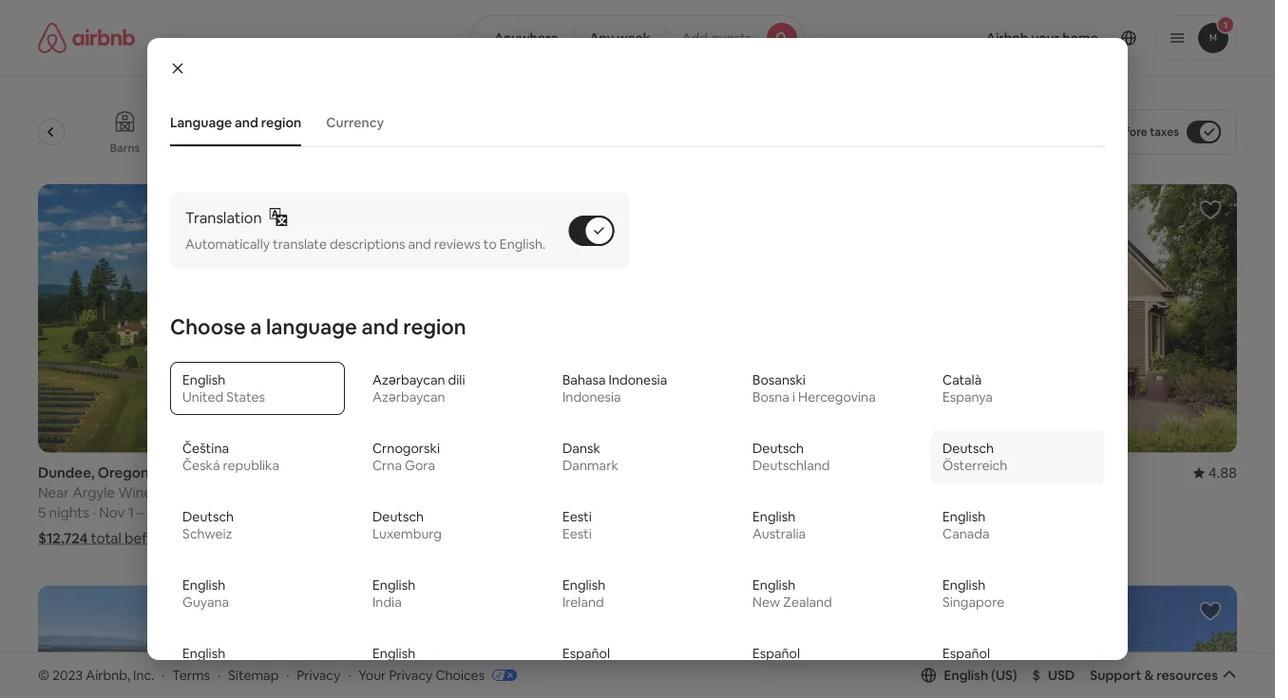 Task type: describe. For each thing, give the bounding box(es) containing it.
dundee, for dundee, oregon near argyle winery 5 nights · nov 1 – 6 $12,724 total before taxes
[[38, 464, 95, 483]]

to
[[484, 236, 497, 253]]

nov inside 5 nights · nov 5 – 10 $1,301 total before taxes
[[405, 504, 431, 523]]

english for india
[[373, 577, 416, 594]]

10
[[455, 504, 469, 523]]

a-
[[17, 141, 29, 155]]

čeština
[[183, 440, 229, 457]]

add guests
[[682, 29, 752, 47]]

luxemburg
[[373, 526, 442, 543]]

nights for ·
[[49, 504, 89, 523]]

español for first español link from the left
[[563, 646, 610, 663]]

winery
[[118, 484, 165, 503]]

states
[[227, 389, 265, 406]]

language and region
[[170, 114, 302, 131]]

before inside button
[[1112, 125, 1148, 139]]

deutsch for luxemburg
[[373, 509, 424, 526]]

your privacy choices
[[359, 667, 485, 684]]

hercegovina
[[799, 389, 876, 406]]

choices
[[436, 667, 485, 684]]

the
[[470, 141, 488, 155]]

your privacy choices link
[[359, 667, 517, 685]]

crna
[[373, 457, 402, 475]]

hill
[[1016, 484, 1036, 503]]

descriptions
[[330, 236, 405, 253]]

none search field containing anywhere
[[470, 15, 805, 61]]

terms
[[172, 667, 210, 684]]

bosanski
[[753, 372, 806, 389]]

add to wishlist: yamhill, oregon image
[[588, 600, 611, 623]]

anywhere button
[[470, 15, 574, 61]]

sitemap link
[[228, 667, 279, 684]]

· left privacy link
[[286, 667, 289, 684]]

deutsch deutschland
[[753, 440, 830, 475]]

republika
[[223, 457, 280, 475]]

crnogorski
[[373, 440, 440, 457]]

rex
[[989, 484, 1013, 503]]

3 5 from the left
[[434, 504, 442, 523]]

group containing a-frames
[[15, 95, 912, 169]]

show map
[[594, 583, 659, 600]]

terms · sitemap · privacy
[[172, 667, 341, 684]]

taxes inside dundee, oregon near argyle winery 5 nights · nov 1 – 6 $12,724 total before taxes
[[172, 530, 207, 548]]

total inside the nov 25 – 30 total before taxes
[[697, 530, 728, 548]]

español for first español link from the right
[[943, 646, 991, 663]]

barns
[[110, 141, 140, 155]]

australia
[[753, 526, 806, 543]]

eesti eesti
[[563, 509, 592, 543]]

any week button
[[574, 15, 667, 61]]

usd
[[1049, 667, 1076, 684]]

india
[[373, 594, 402, 611]]

support & resources
[[1091, 667, 1219, 684]]

singapore
[[943, 594, 1005, 611]]

english for canada
[[943, 509, 986, 526]]

before inside newberg, oregon near rex hill 5 nights $612 total before taxes
[[1023, 530, 1067, 548]]

automatically
[[185, 236, 270, 253]]

crnogorski crna gora
[[373, 440, 440, 475]]

česká
[[183, 457, 220, 475]]

· inside dundee, oregon near argyle winery 5 nights · nov 1 – 6 $12,724 total before taxes
[[93, 504, 96, 523]]

· right terms
[[218, 667, 221, 684]]

vineyards
[[350, 141, 403, 155]]

nov inside the nov 25 – 30 total before taxes
[[710, 504, 736, 523]]

terms link
[[172, 667, 210, 684]]

5 nights · nov 5 – 10 $1,301 total before taxes
[[344, 504, 504, 548]]

english.
[[500, 236, 546, 253]]

region inside language and region tab panel
[[403, 313, 467, 341]]

& for breakfasts
[[575, 141, 583, 155]]

2 español link from the left
[[741, 636, 916, 689]]

deutschland
[[753, 457, 830, 475]]

english for guyana
[[183, 577, 225, 594]]

tropical
[[188, 141, 231, 155]]

1 english link from the left
[[170, 636, 345, 689]]

1 azərbaycan from the top
[[373, 372, 445, 389]]

© 2023 airbnb, inc. ·
[[38, 667, 165, 684]]

privacy inside your privacy choices link
[[389, 667, 433, 684]]

english canada
[[943, 509, 990, 543]]

· left your
[[348, 667, 351, 684]]

oregon for newberg, oregon near rex hill 5 nights $612 total before taxes
[[1024, 464, 1075, 483]]

dundee, for dundee, oregon
[[649, 464, 706, 483]]

total inside 5 nights · nov 5 – 10 $1,301 total before taxes
[[388, 530, 418, 548]]

english australia
[[753, 509, 806, 543]]

bahasa indonesia indonesia
[[563, 372, 668, 406]]

add to wishlist: newberg, oregon image
[[1200, 199, 1223, 222]]

dansk
[[563, 440, 601, 457]]

taxes inside newberg, oregon near rex hill 5 nights $612 total before taxes
[[1070, 530, 1105, 548]]

4.87
[[598, 464, 626, 483]]

1 eesti from the top
[[563, 509, 592, 526]]

dundee, oregon
[[649, 464, 760, 483]]

support & resources button
[[1091, 667, 1238, 684]]

show
[[594, 583, 628, 600]]

peshastin, washington
[[344, 464, 495, 483]]

united
[[183, 389, 224, 406]]

english (us)
[[945, 667, 1018, 684]]

breakfasts
[[585, 141, 643, 155]]

tab list inside choose a language and currency 'element'
[[161, 99, 1106, 146]]

guyana
[[183, 594, 229, 611]]

any week
[[590, 29, 651, 47]]

inc.
[[133, 667, 154, 684]]

and for automatically translate descriptions and reviews to english.
[[408, 236, 431, 253]]

and inside button
[[235, 114, 258, 131]]

dundee, oregon near argyle winery 5 nights · nov 1 – 6 $12,724 total before taxes
[[38, 464, 207, 548]]

· right 'inc.'
[[162, 667, 165, 684]]

$ usd
[[1033, 667, 1076, 684]]

before inside 5 nights · nov 5 – 10 $1,301 total before taxes
[[421, 530, 466, 548]]

1 privacy from the left
[[297, 667, 341, 684]]

danmark
[[563, 457, 619, 475]]

total before taxes button
[[649, 530, 814, 548]]

top
[[433, 141, 454, 155]]

4.93
[[903, 464, 932, 483]]

languages dialog
[[147, 38, 1128, 699]]

bed
[[552, 141, 573, 155]]

translation
[[185, 208, 262, 227]]

show map button
[[575, 569, 701, 615]]



Task type: vqa. For each thing, say whether or not it's contained in the screenshot.
THE HILL
yes



Task type: locate. For each thing, give the bounding box(es) containing it.
english inside english united states
[[183, 372, 225, 389]]

total right display
[[1084, 125, 1109, 139]]

english guyana
[[183, 577, 229, 611]]

1 horizontal spatial region
[[403, 313, 467, 341]]

design
[[765, 141, 802, 155]]

region inside language and region button
[[261, 114, 302, 131]]

– right the 25
[[758, 504, 766, 523]]

english ireland
[[563, 577, 606, 611]]

1 horizontal spatial dundee,
[[649, 464, 706, 483]]

schweiz
[[183, 526, 232, 543]]

oregon up the 25
[[709, 464, 760, 483]]

deutsch for schweiz
[[183, 509, 234, 526]]

english india
[[373, 577, 416, 611]]

total down "dundee, oregon"
[[697, 530, 728, 548]]

display total before taxes
[[1043, 125, 1180, 139]]

$612
[[955, 530, 986, 548]]

1 nights from the left
[[49, 504, 89, 523]]

1 horizontal spatial &
[[1145, 667, 1154, 684]]

2 horizontal spatial oregon
[[1024, 464, 1075, 483]]

· inside 5 nights · nov 5 – 10 $1,301 total before taxes
[[398, 504, 402, 523]]

2 horizontal spatial español link
[[931, 636, 1106, 689]]

english for united states
[[183, 372, 225, 389]]

1 vertical spatial region
[[403, 313, 467, 341]]

español up english (us) button
[[943, 646, 991, 663]]

2 horizontal spatial and
[[408, 236, 431, 253]]

30
[[769, 504, 785, 523]]

2 nov from the left
[[405, 504, 431, 523]]

privacy right your
[[389, 667, 433, 684]]

1 horizontal spatial english link
[[360, 636, 535, 689]]

0 horizontal spatial near
[[38, 484, 69, 503]]

· down argyle
[[93, 504, 96, 523]]

oregon up hill
[[1024, 464, 1075, 483]]

currency button
[[317, 105, 394, 141]]

language and region tab panel
[[163, 170, 1113, 699]]

canada
[[943, 526, 990, 543]]

dundee, right 4.87
[[649, 464, 706, 483]]

region
[[261, 114, 302, 131], [403, 313, 467, 341]]

2 oregon from the left
[[709, 464, 760, 483]]

bed & breakfasts
[[552, 141, 643, 155]]

1 near from the left
[[38, 484, 69, 503]]

nights up $1,301
[[355, 504, 395, 523]]

english for australia
[[753, 509, 796, 526]]

1 horizontal spatial –
[[445, 504, 452, 523]]

0 horizontal spatial –
[[137, 504, 144, 523]]

total inside newberg, oregon near rex hill 5 nights $612 total before taxes
[[989, 530, 1020, 548]]

3 – from the left
[[758, 504, 766, 523]]

dili
[[448, 372, 465, 389]]

taxes inside button
[[1150, 125, 1180, 139]]

english for ireland
[[563, 577, 606, 594]]

5 left 10
[[434, 504, 442, 523]]

deutsch up $1,301
[[373, 509, 424, 526]]

deutsch
[[753, 440, 804, 457], [943, 440, 995, 457], [183, 509, 234, 526], [373, 509, 424, 526]]

2 – from the left
[[445, 504, 452, 523]]

(us)
[[992, 667, 1018, 684]]

anywhere
[[494, 29, 558, 47]]

before right display
[[1112, 125, 1148, 139]]

your
[[359, 667, 386, 684]]

1 vertical spatial &
[[1145, 667, 1154, 684]]

nights inside 5 nights · nov 5 – 10 $1,301 total before taxes
[[355, 504, 395, 523]]

choose a language and currency element
[[159, 99, 1117, 699]]

nights down rex
[[966, 504, 1006, 523]]

english inside english singapore
[[943, 577, 986, 594]]

2 near from the left
[[955, 484, 986, 503]]

privacy
[[297, 667, 341, 684], [389, 667, 433, 684]]

1 español link from the left
[[550, 636, 725, 689]]

2 horizontal spatial –
[[758, 504, 766, 523]]

before
[[1112, 125, 1148, 139], [125, 530, 169, 548], [421, 530, 466, 548], [731, 530, 775, 548], [1023, 530, 1067, 548]]

· up luxemburg
[[398, 504, 402, 523]]

english inside "english australia"
[[753, 509, 796, 526]]

2 privacy from the left
[[389, 667, 433, 684]]

nov 25 – 30 total before taxes
[[697, 504, 814, 548]]

add to wishlist: peshastin, washington image
[[588, 199, 611, 222]]

language and region button
[[161, 105, 311, 141]]

nov up luxemburg
[[405, 504, 431, 523]]

nov left the 25
[[710, 504, 736, 523]]

taxes inside the nov 25 – 30 total before taxes
[[778, 530, 814, 548]]

dansk danmark
[[563, 440, 619, 475]]

eesti
[[563, 509, 592, 526], [563, 526, 592, 543]]

indonesia up dansk
[[563, 389, 621, 406]]

nights inside dundee, oregon near argyle winery 5 nights · nov 1 – 6 $12,724 total before taxes
[[49, 504, 89, 523]]

0 horizontal spatial english link
[[170, 636, 345, 689]]

eesti up 'english ireland' on the bottom of the page
[[563, 526, 592, 543]]

1 horizontal spatial nights
[[355, 504, 395, 523]]

– inside dundee, oregon near argyle winery 5 nights · nov 1 – 6 $12,724 total before taxes
[[137, 504, 144, 523]]

1 horizontal spatial nov
[[405, 504, 431, 523]]

ryokans
[[677, 141, 722, 155]]

None search field
[[470, 15, 805, 61]]

1 oregon from the left
[[98, 464, 149, 483]]

before down 10
[[421, 530, 466, 548]]

currency
[[326, 114, 384, 131]]

2 español from the left
[[753, 646, 800, 663]]

peshastin,
[[344, 464, 412, 483]]

& right bed
[[575, 141, 583, 155]]

deutsch down česká
[[183, 509, 234, 526]]

4.88 out of 5 average rating image
[[1194, 464, 1238, 483]]

& inside group
[[575, 141, 583, 155]]

english inside english canada
[[943, 509, 986, 526]]

bahasa
[[563, 372, 606, 389]]

english new zealand
[[753, 577, 833, 611]]

near
[[38, 484, 69, 503], [955, 484, 986, 503]]

bosanski bosna i hercegovina
[[753, 372, 876, 406]]

nights up $12,724 at the left bottom of page
[[49, 504, 89, 523]]

1 vertical spatial and
[[408, 236, 431, 253]]

– inside the nov 25 – 30 total before taxes
[[758, 504, 766, 523]]

0 horizontal spatial español link
[[550, 636, 725, 689]]

& for resources
[[1145, 667, 1154, 684]]

2 5 from the left
[[344, 504, 352, 523]]

deutsch up newberg,
[[943, 440, 995, 457]]

1 español from the left
[[563, 646, 610, 663]]

support
[[1091, 667, 1142, 684]]

– inside 5 nights · nov 5 – 10 $1,301 total before taxes
[[445, 504, 452, 523]]

reviews
[[434, 236, 481, 253]]

eesti down 4.87 out of 5 average rating "image"
[[563, 509, 592, 526]]

indonesia
[[609, 372, 668, 389], [563, 389, 621, 406]]

©
[[38, 667, 50, 684]]

1 horizontal spatial español
[[753, 646, 800, 663]]

new
[[753, 594, 781, 611]]

0 vertical spatial region
[[261, 114, 302, 131]]

nov inside dundee, oregon near argyle winery 5 nights · nov 1 – 6 $12,724 total before taxes
[[99, 504, 125, 523]]

near left argyle
[[38, 484, 69, 503]]

4 5 from the left
[[955, 504, 963, 523]]

ireland
[[563, 594, 604, 611]]

before inside dundee, oregon near argyle winery 5 nights · nov 1 – 6 $12,724 total before taxes
[[125, 530, 169, 548]]

world
[[491, 141, 521, 155]]

and for choose a language and region
[[362, 313, 399, 341]]

1 5 from the left
[[38, 504, 46, 523]]

total inside dundee, oregon near argyle winery 5 nights · nov 1 – 6 $12,724 total before taxes
[[91, 530, 121, 548]]

español
[[563, 646, 610, 663], [753, 646, 800, 663], [943, 646, 991, 663]]

1 – from the left
[[137, 504, 144, 523]]

nov left the 1 at the bottom
[[99, 504, 125, 523]]

total right $612
[[989, 530, 1020, 548]]

tab list
[[161, 99, 1106, 146]]

oregon up winery
[[98, 464, 149, 483]]

0 vertical spatial and
[[235, 114, 258, 131]]

2 horizontal spatial español
[[943, 646, 991, 663]]

deutsch inside deutsch deutschland
[[753, 440, 804, 457]]

before down 6
[[125, 530, 169, 548]]

nights inside newberg, oregon near rex hill 5 nights $612 total before taxes
[[966, 504, 1006, 523]]

privacy link
[[297, 667, 341, 684]]

oregon inside newberg, oregon near rex hill 5 nights $612 total before taxes
[[1024, 464, 1075, 483]]

3 español link from the left
[[931, 636, 1106, 689]]

before down hill
[[1023, 530, 1067, 548]]

5 inside newberg, oregon near rex hill 5 nights $612 total before taxes
[[955, 504, 963, 523]]

oregon for dundee, oregon near argyle winery 5 nights · nov 1 – 6 $12,724 total before taxes
[[98, 464, 149, 483]]

2 eesti from the top
[[563, 526, 592, 543]]

0 horizontal spatial nov
[[99, 504, 125, 523]]

español link
[[550, 636, 725, 689], [741, 636, 916, 689], [931, 636, 1106, 689]]

group
[[15, 95, 912, 169], [38, 184, 321, 453], [344, 184, 626, 453], [649, 184, 932, 453], [955, 184, 1238, 453], [38, 586, 321, 699], [344, 586, 626, 699], [649, 586, 932, 699], [955, 586, 1238, 699]]

argyle
[[72, 484, 115, 503]]

add to wishlist: dundee, oregon image
[[283, 199, 306, 222]]

2023
[[52, 667, 83, 684]]

oregon inside dundee, oregon near argyle winery 5 nights · nov 1 – 6 $12,724 total before taxes
[[98, 464, 149, 483]]

1 horizontal spatial oregon
[[709, 464, 760, 483]]

english
[[183, 372, 225, 389], [753, 509, 796, 526], [943, 509, 986, 526], [183, 577, 225, 594], [373, 577, 416, 594], [563, 577, 606, 594], [753, 577, 796, 594], [943, 577, 986, 594], [183, 646, 225, 663], [373, 646, 416, 663], [945, 667, 989, 684]]

dundee, up argyle
[[38, 464, 95, 483]]

0 horizontal spatial and
[[235, 114, 258, 131]]

4.93 out of 5 average rating image
[[888, 464, 932, 483]]

1 nov from the left
[[99, 504, 125, 523]]

total right $12,724 at the left bottom of page
[[91, 530, 121, 548]]

3 español from the left
[[943, 646, 991, 663]]

dundee,
[[38, 464, 95, 483], [649, 464, 706, 483]]

total
[[1084, 125, 1109, 139], [91, 530, 121, 548], [388, 530, 418, 548], [697, 530, 728, 548], [989, 530, 1020, 548]]

català espanya
[[943, 372, 993, 406]]

čeština česká republika
[[183, 440, 280, 475]]

a-frames
[[17, 141, 67, 155]]

language
[[170, 114, 232, 131]]

newberg,
[[955, 464, 1020, 483]]

display
[[1043, 125, 1082, 139]]

add to wishlist: hood river, oregon image
[[1200, 600, 1223, 623]]

$
[[1033, 667, 1041, 684]]

–
[[137, 504, 144, 523], [445, 504, 452, 523], [758, 504, 766, 523]]

total right $1,301
[[388, 530, 418, 548]]

newberg, oregon near rex hill 5 nights $612 total before taxes
[[955, 464, 1105, 548]]

near inside dundee, oregon near argyle winery 5 nights · nov 1 – 6 $12,724 total before taxes
[[38, 484, 69, 503]]

choose
[[170, 313, 246, 341]]

0 horizontal spatial privacy
[[297, 667, 341, 684]]

1 horizontal spatial and
[[362, 313, 399, 341]]

2 azərbaycan from the top
[[373, 389, 445, 406]]

map
[[631, 583, 659, 600]]

català
[[943, 372, 982, 389]]

– left 10
[[445, 504, 452, 523]]

1
[[128, 504, 134, 523]]

privacy left your
[[297, 667, 341, 684]]

espanya
[[943, 389, 993, 406]]

& right support
[[1145, 667, 1154, 684]]

2 dundee, from the left
[[649, 464, 706, 483]]

english inside english new zealand
[[753, 577, 796, 594]]

nights
[[49, 504, 89, 523], [355, 504, 395, 523], [966, 504, 1006, 523]]

profile element
[[828, 0, 1238, 76]]

tab list containing language and region
[[161, 99, 1106, 146]]

0 horizontal spatial region
[[261, 114, 302, 131]]

deutsch inside deutsch österreich
[[943, 440, 995, 457]]

bosna
[[753, 389, 790, 406]]

5 inside dundee, oregon near argyle winery 5 nights · nov 1 – 6 $12,724 total before taxes
[[38, 504, 46, 523]]

deutsch österreich
[[943, 440, 1008, 475]]

near inside newberg, oregon near rex hill 5 nights $612 total before taxes
[[955, 484, 986, 503]]

near down newberg,
[[955, 484, 986, 503]]

automatically translate descriptions and reviews to english.
[[185, 236, 546, 253]]

deutsch inside deutsch luxemburg
[[373, 509, 424, 526]]

5 up $1,301
[[344, 504, 352, 523]]

deutsch for österreich
[[943, 440, 995, 457]]

english inside english guyana
[[183, 577, 225, 594]]

2 nights from the left
[[355, 504, 395, 523]]

3 oregon from the left
[[1024, 464, 1075, 483]]

region up 'dili'
[[403, 313, 467, 341]]

2 vertical spatial and
[[362, 313, 399, 341]]

dundee, inside dundee, oregon near argyle winery 5 nights · nov 1 – 6 $12,724 total before taxes
[[38, 464, 95, 483]]

0 vertical spatial &
[[575, 141, 583, 155]]

before down the 25
[[731, 530, 775, 548]]

near for dundee,
[[38, 484, 69, 503]]

5 up canada
[[955, 504, 963, 523]]

english singapore
[[943, 577, 1005, 611]]

2 horizontal spatial nov
[[710, 504, 736, 523]]

total inside button
[[1084, 125, 1109, 139]]

azərbaycan dili azərbaycan
[[373, 372, 465, 406]]

0 horizontal spatial español
[[563, 646, 610, 663]]

deutsch luxemburg
[[373, 509, 442, 543]]

washington
[[415, 464, 495, 483]]

deutsch down "bosna"
[[753, 440, 804, 457]]

– right the 1 at the bottom
[[137, 504, 144, 523]]

display total before taxes button
[[1026, 109, 1238, 155]]

1 horizontal spatial español link
[[741, 636, 916, 689]]

$12,724
[[38, 530, 88, 548]]

0 horizontal spatial dundee,
[[38, 464, 95, 483]]

taxes inside 5 nights · nov 5 – 10 $1,301 total before taxes
[[469, 530, 504, 548]]

3 nights from the left
[[966, 504, 1006, 523]]

español down new
[[753, 646, 800, 663]]

2 english link from the left
[[360, 636, 535, 689]]

español for 2nd español link from the left
[[753, 646, 800, 663]]

near for newberg,
[[955, 484, 986, 503]]

oregon for dundee, oregon
[[709, 464, 760, 483]]

1 horizontal spatial privacy
[[389, 667, 433, 684]]

2 horizontal spatial nights
[[966, 504, 1006, 523]]

0 horizontal spatial oregon
[[98, 464, 149, 483]]

indonesia right 'bahasa'
[[609, 372, 668, 389]]

before inside the nov 25 – 30 total before taxes
[[731, 530, 775, 548]]

deutsch for deutschland
[[753, 440, 804, 457]]

nights for $612
[[966, 504, 1006, 523]]

1 dundee, from the left
[[38, 464, 95, 483]]

guests
[[711, 29, 752, 47]]

english for new zealand
[[753, 577, 796, 594]]

4.88
[[1209, 464, 1238, 483]]

any
[[590, 29, 614, 47]]

gora
[[405, 457, 435, 475]]

region up boats
[[261, 114, 302, 131]]

4.87 out of 5 average rating image
[[583, 464, 626, 483]]

1 horizontal spatial near
[[955, 484, 986, 503]]

and
[[235, 114, 258, 131], [408, 236, 431, 253], [362, 313, 399, 341]]

3 nov from the left
[[710, 504, 736, 523]]

0 horizontal spatial nights
[[49, 504, 89, 523]]

0 horizontal spatial &
[[575, 141, 583, 155]]

sitemap
[[228, 667, 279, 684]]

español down 'add to wishlist: yamhill, oregon' image
[[563, 646, 610, 663]]

of
[[456, 141, 468, 155]]

english for singapore
[[943, 577, 986, 594]]

choose a language and region
[[170, 313, 467, 341]]

5 up $12,724 at the left bottom of page
[[38, 504, 46, 523]]



